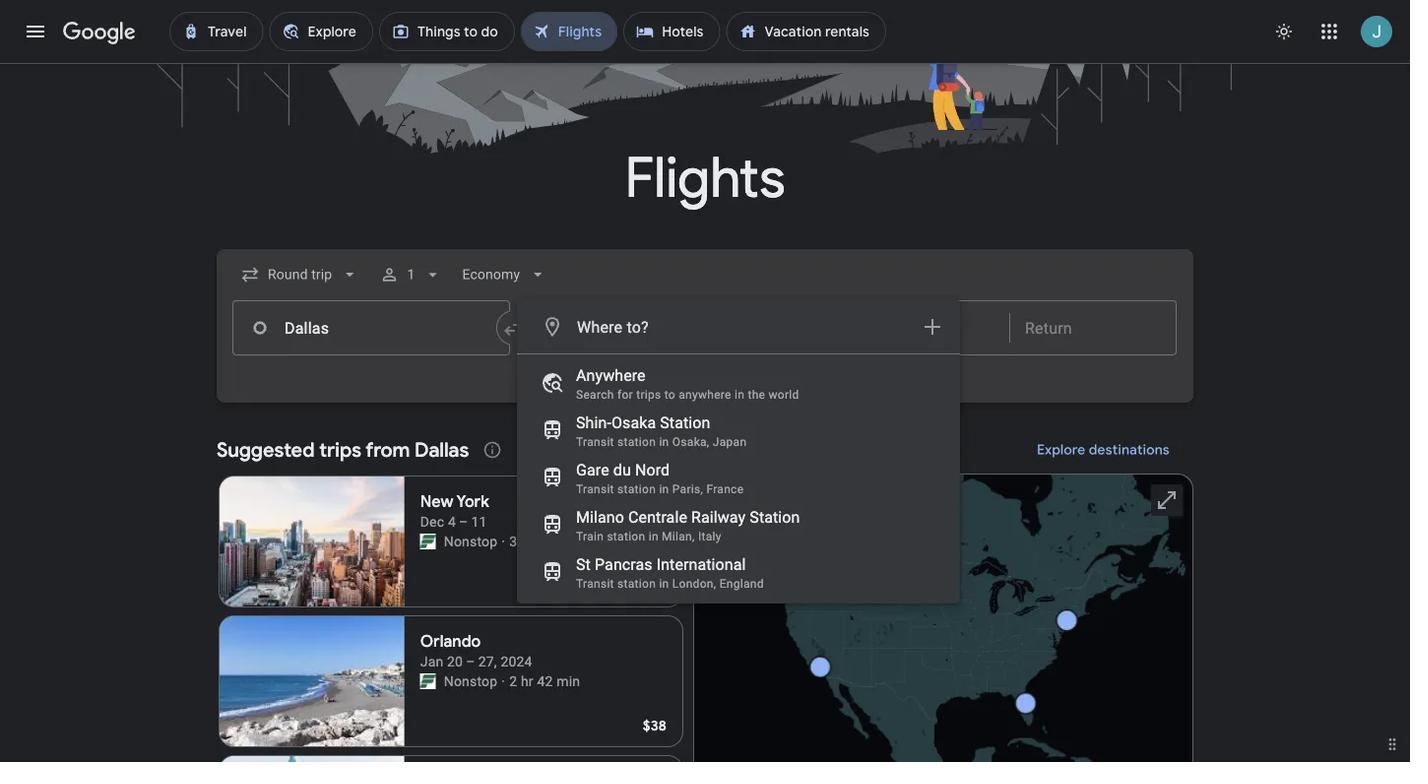Task type: describe. For each thing, give the bounding box(es) containing it.
france
[[707, 483, 744, 496]]

orlando
[[420, 632, 481, 652]]

Return text field
[[1025, 301, 1161, 355]]

osaka,
[[672, 435, 710, 449]]

new york dec 4 – 11
[[420, 492, 489, 530]]

for
[[617, 388, 633, 402]]

anywhere
[[576, 366, 646, 385]]

pancras
[[595, 555, 653, 574]]

new
[[420, 492, 453, 512]]

nonstop for jan
[[444, 673, 498, 689]]

japan
[[713, 435, 747, 449]]

italy
[[698, 530, 722, 544]]

orlando jan 20 – 27, 2024
[[420, 632, 532, 670]]

osaka
[[612, 413, 656, 432]]

station inside 'milano centrale railway station train station in milan, italy'
[[750, 508, 800, 526]]

in inside 'milano centrale railway station train station in milan, italy'
[[649, 530, 659, 544]]

explore button
[[651, 381, 759, 421]]

none text field inside flight search field
[[232, 300, 510, 356]]

nonstop for york
[[444, 533, 498, 550]]

explore destinations
[[1037, 441, 1170, 459]]

where
[[577, 318, 623, 336]]

hr for orlando
[[521, 673, 534, 689]]

world
[[769, 388, 799, 402]]

train
[[576, 530, 604, 544]]

shin-
[[576, 413, 612, 432]]

78 US dollars text field
[[643, 577, 667, 595]]

Flight search field
[[201, 249, 1209, 604]]

explore for explore
[[695, 392, 743, 410]]

milano centrale railway station train station in milan, italy
[[576, 508, 800, 544]]

$38
[[643, 717, 667, 735]]

gare du nord option
[[517, 454, 960, 501]]

shin-osaka station option
[[517, 407, 960, 454]]

station for osaka
[[618, 435, 656, 449]]

2 hr 42 min
[[509, 673, 580, 689]]

from
[[366, 437, 410, 462]]

milano
[[576, 508, 624, 526]]

nord
[[635, 460, 670, 479]]

in inside anywhere search for trips to anywhere in the world
[[735, 388, 745, 402]]

station inside shin-osaka station transit station in osaka, japan
[[660, 413, 710, 432]]

destination, select multiple airports image
[[921, 315, 944, 339]]

2
[[509, 673, 517, 689]]

transit for gare
[[576, 483, 614, 496]]

anywhere
[[679, 388, 731, 402]]

milano centrale railway station option
[[517, 501, 960, 549]]

frontier image
[[420, 674, 436, 689]]

in for station
[[659, 435, 669, 449]]

gare du nord transit station in paris, france
[[576, 460, 744, 496]]

london,
[[672, 577, 716, 591]]

york
[[457, 492, 489, 512]]

the
[[748, 388, 765, 402]]

to?
[[627, 318, 649, 336]]

2024
[[501, 653, 532, 670]]

hr for new york
[[521, 533, 534, 550]]

england
[[720, 577, 764, 591]]

st pancras international option
[[517, 549, 960, 596]]

explore destinations button
[[1014, 426, 1194, 474]]

shin-osaka station transit station in osaka, japan
[[576, 413, 747, 449]]

list box inside flight search field
[[517, 355, 960, 604]]

station for du
[[618, 483, 656, 496]]

Departure text field
[[859, 301, 995, 355]]

st
[[576, 555, 591, 574]]



Task type: vqa. For each thing, say whether or not it's contained in the screenshot.


Task type: locate. For each thing, give the bounding box(es) containing it.
2 nonstop from the top
[[444, 673, 498, 689]]

dallas
[[415, 437, 469, 462]]

international
[[657, 555, 746, 574]]

to
[[664, 388, 676, 402]]

1 hr from the top
[[521, 533, 534, 550]]

station up osaka,
[[660, 413, 710, 432]]

station down osaka
[[618, 435, 656, 449]]

station inside st pancras international transit station in london, england
[[618, 577, 656, 591]]

1 button
[[372, 251, 450, 298]]

trips left the to
[[636, 388, 661, 402]]

transit
[[576, 435, 614, 449], [576, 483, 614, 496], [576, 577, 614, 591]]

enter your destination dialog
[[517, 299, 960, 604]]

transit for shin-
[[576, 435, 614, 449]]

nonstop down 20 – 27, at the left bottom
[[444, 673, 498, 689]]

0 vertical spatial transit
[[576, 435, 614, 449]]

19
[[537, 533, 553, 550]]

transit for st
[[576, 577, 614, 591]]

20 – 27,
[[447, 653, 497, 670]]

hr right 3
[[521, 533, 534, 550]]

in down centrale on the left bottom of the page
[[649, 530, 659, 544]]

 image
[[502, 532, 505, 551], [502, 672, 505, 691]]

in for nord
[[659, 483, 669, 496]]

station for pancras
[[618, 577, 656, 591]]

min for orlando
[[557, 673, 580, 689]]

explore inside suggested trips from dallas region
[[1037, 441, 1086, 459]]

in inside shin-osaka station transit station in osaka, japan
[[659, 435, 669, 449]]

2 transit from the top
[[576, 483, 614, 496]]

transit down st on the left
[[576, 577, 614, 591]]

station down pancras at the bottom left of page
[[618, 577, 656, 591]]

in inside st pancras international transit station in london, england
[[659, 577, 669, 591]]

transit inside gare du nord transit station in paris, france
[[576, 483, 614, 496]]

1 vertical spatial min
[[557, 673, 580, 689]]

 image for new york
[[502, 532, 505, 551]]

main menu image
[[24, 20, 47, 43]]

in
[[735, 388, 745, 402], [659, 435, 669, 449], [659, 483, 669, 496], [649, 530, 659, 544], [659, 577, 669, 591]]

centrale
[[628, 508, 687, 526]]

 image left 2
[[502, 672, 505, 691]]

1 nonstop from the top
[[444, 533, 498, 550]]

1 horizontal spatial explore
[[1037, 441, 1086, 459]]

flights
[[625, 143, 785, 213]]

nonstop
[[444, 533, 498, 550], [444, 673, 498, 689]]

min right the '19'
[[557, 533, 580, 550]]

paris,
[[672, 483, 703, 496]]

station up pancras at the bottom left of page
[[607, 530, 645, 544]]

4 – 11
[[448, 514, 487, 530]]

transit down shin-
[[576, 435, 614, 449]]

Where else? text field
[[576, 303, 909, 351]]

list box
[[517, 355, 960, 604]]

 image left 3
[[502, 532, 505, 551]]

hr right 2
[[521, 673, 534, 689]]

min for new york
[[557, 533, 580, 550]]

where to?
[[577, 318, 649, 336]]

station down gare du nord option
[[750, 508, 800, 526]]

station inside shin-osaka station transit station in osaka, japan
[[618, 435, 656, 449]]

gare
[[576, 460, 609, 479]]

1 vertical spatial hr
[[521, 673, 534, 689]]

suggested
[[217, 437, 315, 462]]

search
[[576, 388, 614, 402]]

0 horizontal spatial explore
[[695, 392, 743, 410]]

jan
[[420, 653, 444, 670]]

suggested trips from dallas
[[217, 437, 469, 462]]

0 vertical spatial hr
[[521, 533, 534, 550]]

in for international
[[659, 577, 669, 591]]

2  image from the top
[[502, 672, 505, 691]]

0 vertical spatial  image
[[502, 532, 505, 551]]

destinations
[[1089, 441, 1170, 459]]

station inside 'milano centrale railway station train station in milan, italy'
[[607, 530, 645, 544]]

in left osaka,
[[659, 435, 669, 449]]

trips inside anywhere search for trips to anywhere in the world
[[636, 388, 661, 402]]

station down du
[[618, 483, 656, 496]]

0 vertical spatial station
[[660, 413, 710, 432]]

min right "42"
[[557, 673, 580, 689]]

in down the nord
[[659, 483, 669, 496]]

$78
[[643, 577, 667, 595]]

38 US dollars text field
[[643, 717, 667, 735]]

trips inside region
[[319, 437, 361, 462]]

trips left from
[[319, 437, 361, 462]]

0 vertical spatial explore
[[695, 392, 743, 410]]

anywhere option
[[517, 359, 960, 407]]

1 vertical spatial explore
[[1037, 441, 1086, 459]]

station inside gare du nord transit station in paris, france
[[618, 483, 656, 496]]

station
[[618, 435, 656, 449], [618, 483, 656, 496], [607, 530, 645, 544], [618, 577, 656, 591]]

anywhere search for trips to anywhere in the world
[[576, 366, 799, 402]]

1 horizontal spatial trips
[[636, 388, 661, 402]]

in inside gare du nord transit station in paris, france
[[659, 483, 669, 496]]

0 vertical spatial min
[[557, 533, 580, 550]]

0 horizontal spatial trips
[[319, 437, 361, 462]]

1  image from the top
[[502, 532, 505, 551]]

transit down "gare"
[[576, 483, 614, 496]]

explore inside flight search field
[[695, 392, 743, 410]]

list box containing anywhere
[[517, 355, 960, 604]]

nonstop down 4 – 11
[[444, 533, 498, 550]]

trips
[[636, 388, 661, 402], [319, 437, 361, 462]]

hr
[[521, 533, 534, 550], [521, 673, 534, 689]]

1 vertical spatial nonstop
[[444, 673, 498, 689]]

2 vertical spatial transit
[[576, 577, 614, 591]]

1 vertical spatial transit
[[576, 483, 614, 496]]

milan,
[[662, 530, 695, 544]]

1 transit from the top
[[576, 435, 614, 449]]

railway
[[691, 508, 746, 526]]

in left london,
[[659, 577, 669, 591]]

3 transit from the top
[[576, 577, 614, 591]]

frontier image
[[420, 534, 436, 550]]

2 hr from the top
[[521, 673, 534, 689]]

0 vertical spatial trips
[[636, 388, 661, 402]]

 image for orlando
[[502, 672, 505, 691]]

0 horizontal spatial station
[[660, 413, 710, 432]]

station
[[660, 413, 710, 432], [750, 508, 800, 526]]

dec
[[420, 514, 444, 530]]

3 hr 19 min
[[509, 533, 580, 550]]

None text field
[[232, 300, 510, 356]]

in left the
[[735, 388, 745, 402]]

change appearance image
[[1261, 8, 1308, 55]]

explore for explore destinations
[[1037, 441, 1086, 459]]

transit inside st pancras international transit station in london, england
[[576, 577, 614, 591]]

transit inside shin-osaka station transit station in osaka, japan
[[576, 435, 614, 449]]

du
[[613, 460, 631, 479]]

0 vertical spatial nonstop
[[444, 533, 498, 550]]

2 min from the top
[[557, 673, 580, 689]]

42
[[537, 673, 553, 689]]

1 min from the top
[[557, 533, 580, 550]]

3
[[509, 533, 517, 550]]

1 horizontal spatial station
[[750, 508, 800, 526]]

None field
[[232, 257, 368, 292], [454, 257, 555, 292], [232, 257, 368, 292], [454, 257, 555, 292]]

1 vertical spatial  image
[[502, 672, 505, 691]]

1 vertical spatial trips
[[319, 437, 361, 462]]

min
[[557, 533, 580, 550], [557, 673, 580, 689]]

suggested trips from dallas region
[[217, 426, 1194, 762]]

1 vertical spatial station
[[750, 508, 800, 526]]

st pancras international transit station in london, england
[[576, 555, 764, 591]]

explore
[[695, 392, 743, 410], [1037, 441, 1086, 459]]

1
[[407, 266, 415, 283]]



